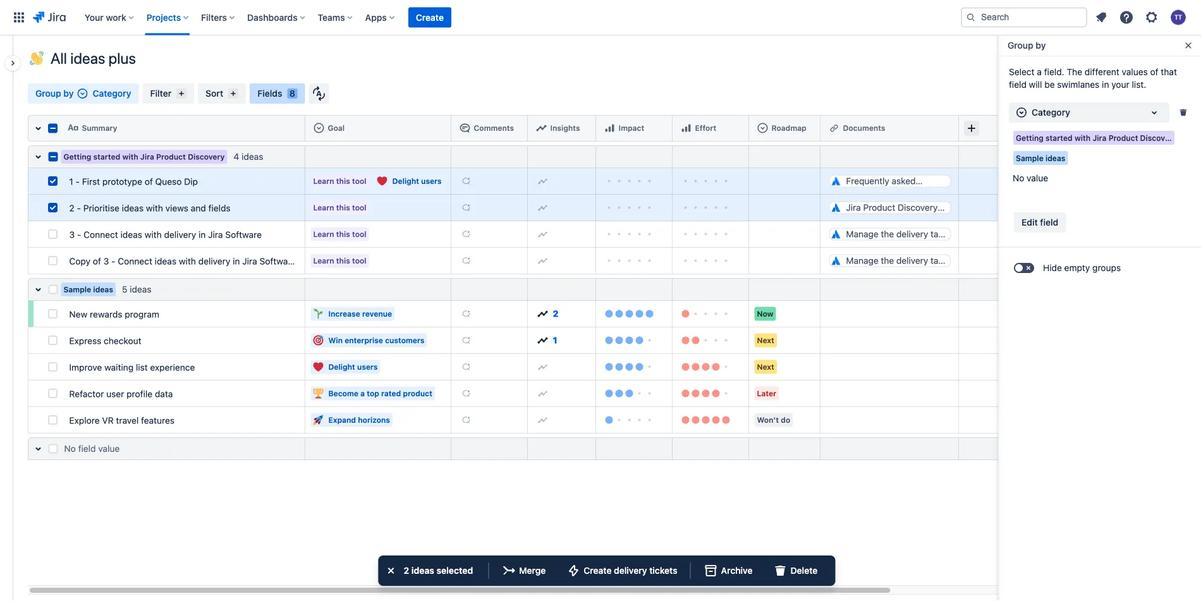 Task type: locate. For each thing, give the bounding box(es) containing it.
projects
[[147, 12, 181, 22]]

1 vertical spatial in
[[199, 229, 206, 240]]

no field value
[[64, 443, 120, 454]]

2
[[69, 203, 74, 213], [553, 309, 559, 319], [404, 565, 409, 576]]

0 vertical spatial group
[[1008, 40, 1033, 51]]

3 learn from the top
[[313, 230, 334, 239]]

revenue
[[362, 309, 392, 318]]

roadmap button
[[754, 118, 815, 138]]

value down the vr at the bottom left of page
[[98, 443, 120, 454]]

0 vertical spatial users
[[421, 177, 442, 186]]

teams
[[318, 12, 345, 22]]

0 vertical spatial 2
[[69, 203, 74, 213]]

1 horizontal spatial 2
[[404, 565, 409, 576]]

by left single select dropdown image
[[63, 88, 74, 99]]

sample up "new"
[[64, 285, 91, 294]]

learn this tool for copy of 3 - connect ideas with delivery in jira software
[[313, 256, 366, 265]]

archive button
[[696, 561, 760, 581]]

delivery down fields
[[198, 256, 230, 266]]

1 horizontal spatial a
[[1037, 67, 1042, 77]]

user
[[106, 389, 124, 399]]

2 right close icon
[[404, 565, 409, 576]]

delivery inside "button"
[[614, 565, 647, 576]]

win enterprise customers
[[328, 336, 424, 345]]

- for 3
[[77, 229, 81, 240]]

1 down 2 button
[[553, 335, 558, 345]]

2 horizontal spatial 2
[[553, 309, 559, 319]]

software
[[225, 229, 262, 240], [260, 256, 296, 266]]

1 inside button
[[553, 335, 558, 345]]

0 vertical spatial in
[[1102, 79, 1109, 90]]

effort
[[695, 124, 716, 132]]

3 up copy
[[69, 229, 75, 240]]

1 vertical spatial sample ideas
[[64, 285, 113, 294]]

:heart: image
[[377, 176, 387, 186], [377, 176, 387, 186], [313, 362, 323, 372], [313, 362, 323, 372]]

0 vertical spatial category
[[93, 88, 131, 99]]

create inside button
[[416, 12, 444, 22]]

add image
[[461, 176, 471, 186], [461, 203, 471, 213], [538, 203, 548, 213], [461, 229, 471, 239], [461, 229, 471, 239], [538, 229, 548, 239], [538, 256, 548, 266], [461, 309, 471, 319], [461, 362, 471, 372], [461, 362, 471, 372], [461, 388, 471, 399], [461, 388, 471, 399], [538, 415, 548, 425]]

insights image inside 2 button
[[538, 309, 548, 319]]

tool for copy of 3 - connect ideas with delivery in jira software
[[352, 256, 366, 265]]

jira
[[1093, 133, 1107, 142], [140, 152, 154, 161], [140, 152, 154, 161], [208, 229, 223, 240], [242, 256, 257, 266]]

tool for 3 - connect ideas with delivery in jira software
[[352, 230, 366, 239]]

0 horizontal spatial delight users
[[328, 363, 378, 371]]

- right copy
[[111, 256, 115, 266]]

1 next from the top
[[757, 336, 774, 345]]

0 horizontal spatial sample ideas
[[64, 285, 113, 294]]

1 learn this tool from the top
[[313, 177, 366, 186]]

4 learn from the top
[[313, 256, 334, 265]]

- left prioritise
[[77, 203, 81, 213]]

this for 3 - connect ideas with delivery in jira software
[[336, 230, 350, 239]]

1 horizontal spatial sample ideas
[[1016, 154, 1066, 162]]

category for single select dropdown image
[[93, 88, 131, 99]]

Search field
[[961, 7, 1087, 28]]

empty
[[1064, 263, 1090, 273]]

your
[[1112, 79, 1130, 90]]

1 vertical spatial delivery
[[198, 256, 230, 266]]

1 vertical spatial a
[[360, 389, 365, 398]]

no
[[1013, 173, 1024, 183], [64, 443, 76, 454]]

prioritise
[[83, 203, 119, 213]]

learn
[[313, 177, 334, 186], [313, 203, 334, 212], [313, 230, 334, 239], [313, 256, 334, 265]]

by
[[1036, 40, 1046, 51], [63, 88, 74, 99]]

1 horizontal spatial 3
[[103, 256, 109, 266]]

2 next from the top
[[757, 363, 774, 371]]

1 vertical spatial group
[[35, 88, 61, 99]]

0 vertical spatial of
[[1150, 67, 1159, 77]]

field right "edit"
[[1040, 217, 1058, 228]]

0 horizontal spatial 2
[[69, 203, 74, 213]]

1 vertical spatial delight users
[[328, 363, 378, 371]]

a left top
[[360, 389, 365, 398]]

2 for 2 - prioritise ideas with views and fields
[[69, 203, 74, 213]]

a up will
[[1037, 67, 1042, 77]]

groups
[[1092, 263, 1121, 273]]

2 for 2
[[553, 309, 559, 319]]

select a field. the different values of that field will be swimlanes in your list.
[[1009, 67, 1177, 90]]

edit
[[1022, 217, 1038, 228]]

express
[[69, 336, 101, 346]]

explore
[[69, 415, 100, 426]]

connect
[[84, 229, 118, 240], [118, 256, 152, 266]]

0 horizontal spatial no
[[64, 443, 76, 454]]

goal
[[328, 124, 345, 132]]

tool
[[352, 177, 366, 186], [352, 203, 366, 212], [352, 230, 366, 239], [352, 256, 366, 265]]

0 vertical spatial create
[[416, 12, 444, 22]]

field
[[1009, 79, 1027, 90], [1040, 217, 1058, 228], [78, 443, 96, 454]]

1 insights image from the top
[[538, 309, 548, 319]]

2 horizontal spatial delivery
[[614, 565, 647, 576]]

all ideas plus
[[51, 49, 136, 67]]

select a field image
[[1147, 105, 1162, 120]]

users
[[421, 177, 442, 186], [357, 363, 378, 371]]

2 vertical spatial field
[[78, 443, 96, 454]]

0 vertical spatial no
[[1013, 173, 1024, 183]]

2 inside button
[[553, 309, 559, 319]]

3 this from the top
[[336, 230, 350, 239]]

1 vertical spatial insights image
[[538, 335, 548, 345]]

group left single select dropdown image
[[35, 88, 61, 99]]

by up field.
[[1036, 40, 1046, 51]]

delight down goal button
[[392, 177, 419, 186]]

0 vertical spatial sample
[[1016, 154, 1044, 162]]

group by left single select dropdown image
[[35, 88, 74, 99]]

sample
[[1016, 154, 1044, 162], [64, 285, 91, 294]]

explore vr travel features
[[69, 415, 175, 426]]

jira image
[[33, 10, 66, 25], [33, 10, 66, 25]]

:wave: image
[[30, 51, 44, 65], [30, 51, 44, 65]]

0 horizontal spatial field
[[78, 443, 96, 454]]

current project sidebar image
[[0, 51, 28, 76]]

no down explore
[[64, 443, 76, 454]]

field down select
[[1009, 79, 1027, 90]]

0 vertical spatial insights image
[[538, 309, 548, 319]]

group by up select
[[1008, 40, 1046, 51]]

and
[[191, 203, 206, 213]]

0 horizontal spatial users
[[357, 363, 378, 371]]

- left first
[[76, 176, 80, 187]]

1 horizontal spatial create
[[584, 565, 612, 576]]

1 horizontal spatial category
[[1032, 107, 1070, 118]]

your work
[[85, 12, 126, 22]]

2 vertical spatial in
[[233, 256, 240, 266]]

2 tool from the top
[[352, 203, 366, 212]]

1 horizontal spatial delight users
[[392, 177, 442, 186]]

now
[[757, 309, 773, 318]]

4 learn this tool from the top
[[313, 256, 366, 265]]

insights image down 2 button
[[538, 335, 548, 345]]

notifications image
[[1094, 10, 1109, 25]]

1 vertical spatial value
[[98, 443, 120, 454]]

next
[[757, 336, 774, 345], [757, 363, 774, 371]]

1 horizontal spatial delight
[[392, 177, 419, 186]]

value up "edit field"
[[1027, 173, 1048, 183]]

1 vertical spatial 1
[[553, 335, 558, 345]]

0 vertical spatial delight
[[392, 177, 419, 186]]

2 for 2 ideas selected
[[404, 565, 409, 576]]

of left queso
[[145, 176, 153, 187]]

0 horizontal spatial a
[[360, 389, 365, 398]]

next for improve waiting list experience
[[757, 363, 774, 371]]

close image
[[1183, 40, 1194, 51]]

create right create delivery tickets "icon"
[[584, 565, 612, 576]]

next up later
[[757, 363, 774, 371]]

1 tool from the top
[[352, 177, 366, 186]]

0 vertical spatial group by
[[1008, 40, 1046, 51]]

no up "edit"
[[1013, 173, 1024, 183]]

filter button
[[143, 83, 194, 104]]

your profile and settings image
[[1171, 10, 1186, 25]]

collapse all image
[[31, 121, 46, 136]]

3 - connect ideas with delivery in jira software
[[69, 229, 262, 240]]

0 vertical spatial next
[[757, 336, 774, 345]]

profile
[[127, 389, 152, 399]]

open idea image
[[280, 174, 295, 189]]

0 vertical spatial delivery
[[164, 229, 196, 240]]

0 horizontal spatial group by
[[35, 88, 74, 99]]

category button
[[1009, 102, 1170, 123]]

1 horizontal spatial in
[[233, 256, 240, 266]]

your work button
[[81, 7, 139, 28]]

3 learn this tool from the top
[[313, 230, 366, 239]]

0 vertical spatial field
[[1009, 79, 1027, 90]]

field for no field value
[[78, 443, 96, 454]]

of right copy
[[93, 256, 101, 266]]

create right apps dropdown button at the top left of the page
[[416, 12, 444, 22]]

getting
[[1016, 133, 1044, 142], [64, 152, 91, 161], [64, 152, 91, 161]]

become
[[328, 389, 358, 398]]

0 vertical spatial by
[[1036, 40, 1046, 51]]

work
[[106, 12, 126, 22]]

1 vertical spatial 2
[[553, 309, 559, 319]]

1 vertical spatial 3
[[103, 256, 109, 266]]

- inside the 1 - first prototype of queso dip link
[[76, 176, 80, 187]]

category down the be
[[1032, 107, 1070, 118]]

0 horizontal spatial category
[[93, 88, 131, 99]]

4 tool from the top
[[352, 256, 366, 265]]

getting started with jira product discovery
[[1016, 133, 1177, 142], [64, 152, 225, 161], [64, 152, 225, 161]]

product
[[403, 389, 432, 398]]

1 vertical spatial category
[[1032, 107, 1070, 118]]

field inside select a field. the different values of that field will be swimlanes in your list.
[[1009, 79, 1027, 90]]

this
[[336, 177, 350, 186], [336, 203, 350, 212], [336, 230, 350, 239], [336, 256, 350, 265]]

1 this from the top
[[336, 177, 350, 186]]

impact image
[[605, 123, 615, 133]]

0 vertical spatial delight users
[[392, 177, 442, 186]]

create for create delivery tickets
[[584, 565, 612, 576]]

0 vertical spatial sample ideas
[[1016, 154, 1066, 162]]

1 vertical spatial create
[[584, 565, 612, 576]]

travel
[[116, 415, 139, 426]]

1 vertical spatial by
[[63, 88, 74, 99]]

delight up become
[[328, 363, 355, 371]]

0 vertical spatial 3
[[69, 229, 75, 240]]

your
[[85, 12, 104, 22]]

merge button
[[494, 561, 553, 581]]

field inside button
[[1040, 217, 1058, 228]]

- up copy
[[77, 229, 81, 240]]

selected
[[437, 565, 473, 576]]

of inside select a field. the different values of that field will be swimlanes in your list.
[[1150, 67, 1159, 77]]

2 insights image from the top
[[538, 335, 548, 345]]

:rocket: image
[[313, 415, 323, 425]]

next for express checkout
[[757, 336, 774, 345]]

insights image
[[538, 309, 548, 319], [538, 335, 548, 345]]

cell
[[959, 145, 1117, 168], [959, 145, 1117, 168], [959, 168, 1117, 195], [959, 195, 1117, 221], [959, 221, 1117, 248], [749, 248, 821, 274], [959, 248, 1117, 274], [959, 278, 1117, 301], [821, 301, 959, 327], [959, 301, 1117, 327], [821, 327, 959, 354], [959, 327, 1117, 354], [959, 354, 1117, 381], [821, 381, 959, 407], [959, 381, 1117, 407], [821, 407, 959, 434], [959, 407, 1117, 434], [959, 437, 1117, 460]]

2 vertical spatial delivery
[[614, 565, 647, 576]]

3 right copy
[[103, 256, 109, 266]]

top
[[367, 389, 379, 398]]

with
[[1075, 133, 1091, 142], [122, 152, 138, 161], [122, 152, 138, 161], [146, 203, 163, 213], [145, 229, 162, 240], [179, 256, 196, 266]]

single select dropdown image
[[77, 89, 88, 99]]

0 horizontal spatial group
[[35, 88, 61, 99]]

copy
[[69, 256, 90, 266]]

1 horizontal spatial value
[[1027, 173, 1048, 183]]

teams button
[[314, 7, 358, 28]]

value
[[1027, 173, 1048, 183], [98, 443, 120, 454]]

-
[[76, 176, 80, 187], [77, 203, 81, 213], [77, 229, 81, 240], [111, 256, 115, 266]]

group up select
[[1008, 40, 1033, 51]]

ideas
[[70, 49, 105, 67], [242, 151, 263, 162], [242, 151, 263, 162], [1046, 154, 1066, 162], [122, 203, 144, 213], [120, 229, 142, 240], [155, 256, 176, 266], [130, 284, 151, 295], [93, 285, 113, 294], [412, 565, 434, 576]]

0 horizontal spatial sample
[[64, 285, 91, 294]]

4
[[234, 151, 239, 162], [234, 151, 239, 162]]

1 vertical spatial next
[[757, 363, 774, 371]]

2 horizontal spatial of
[[1150, 67, 1159, 77]]

1 horizontal spatial no
[[1013, 173, 1024, 183]]

category for single select dropdown icon
[[1032, 107, 1070, 118]]

delivery left tickets
[[614, 565, 647, 576]]

category inside button
[[1032, 107, 1070, 118]]

in
[[1102, 79, 1109, 90], [199, 229, 206, 240], [233, 256, 240, 266]]

new
[[69, 309, 87, 320]]

2 left prioritise
[[69, 203, 74, 213]]

1 horizontal spatial 1
[[553, 335, 558, 345]]

sample ideas up "no value"
[[1016, 154, 1066, 162]]

0 horizontal spatial by
[[63, 88, 74, 99]]

connect down prioritise
[[84, 229, 118, 240]]

hide
[[1043, 263, 1062, 273]]

no for no field value
[[64, 443, 76, 454]]

1 vertical spatial no
[[64, 443, 76, 454]]

create for create
[[416, 12, 444, 22]]

1 horizontal spatial users
[[421, 177, 442, 186]]

autosave is enabled image
[[313, 86, 325, 101]]

:dart: image
[[313, 335, 323, 345]]

0 vertical spatial a
[[1037, 67, 1042, 77]]

field down explore
[[78, 443, 96, 454]]

next down now
[[757, 336, 774, 345]]

sample ideas up "new"
[[64, 285, 113, 294]]

0 horizontal spatial 1
[[69, 176, 73, 187]]

2 horizontal spatial field
[[1040, 217, 1058, 228]]

1 vertical spatial users
[[357, 363, 378, 371]]

delivery
[[164, 229, 196, 240], [198, 256, 230, 266], [614, 565, 647, 576]]

a inside select a field. the different values of that field will be swimlanes in your list.
[[1037, 67, 1042, 77]]

2 learn this tool from the top
[[313, 203, 366, 212]]

2 this from the top
[[336, 203, 350, 212]]

create delivery tickets button
[[558, 561, 685, 581]]

2 vertical spatial of
[[93, 256, 101, 266]]

2 vertical spatial 2
[[404, 565, 409, 576]]

delivery up copy of 3 - connect ideas with delivery in jira software
[[164, 229, 196, 240]]

0 horizontal spatial of
[[93, 256, 101, 266]]

1 horizontal spatial field
[[1009, 79, 1027, 90]]

1 left first
[[69, 176, 73, 187]]

summary button
[[64, 118, 300, 138]]

dashboards button
[[243, 7, 310, 28]]

sample up "no value"
[[1016, 154, 1044, 162]]

hyperlink image
[[829, 123, 839, 133]]

:seedling: image
[[313, 309, 323, 319], [313, 309, 323, 319]]

connect up '5 ideas'
[[118, 256, 152, 266]]

banner
[[0, 0, 1201, 35]]

edit field button
[[1014, 212, 1066, 233]]

1 horizontal spatial of
[[145, 176, 153, 187]]

create inside "button"
[[584, 565, 612, 576]]

1 horizontal spatial group
[[1008, 40, 1033, 51]]

2 - prioritise ideas with views and fields
[[69, 203, 231, 213]]

plus
[[109, 49, 136, 67]]

0 vertical spatial 1
[[69, 176, 73, 187]]

category right single select dropdown image
[[93, 88, 131, 99]]

primary element
[[8, 0, 961, 35]]

- for 2
[[77, 203, 81, 213]]

2 horizontal spatial in
[[1102, 79, 1109, 90]]

values
[[1122, 67, 1148, 77]]

0 horizontal spatial delight
[[328, 363, 355, 371]]

3 tool from the top
[[352, 230, 366, 239]]

2 learn from the top
[[313, 203, 334, 212]]

add image
[[461, 176, 471, 186], [538, 176, 548, 186], [461, 203, 471, 213], [461, 256, 471, 266], [461, 256, 471, 266], [461, 309, 471, 319], [461, 335, 471, 345], [461, 335, 471, 345], [538, 362, 548, 372], [538, 388, 548, 399], [461, 415, 471, 425], [461, 415, 471, 425]]

:rocket: image
[[313, 415, 323, 425]]

0 horizontal spatial create
[[416, 12, 444, 22]]

0 vertical spatial value
[[1027, 173, 1048, 183]]

4 this from the top
[[336, 256, 350, 265]]

1 horizontal spatial by
[[1036, 40, 1046, 51]]

2 up 1 button
[[553, 309, 559, 319]]

1 horizontal spatial group by
[[1008, 40, 1046, 51]]

1 vertical spatial field
[[1040, 217, 1058, 228]]

1 horizontal spatial sample
[[1016, 154, 1044, 162]]

insights image
[[536, 123, 547, 133]]

of left that
[[1150, 67, 1159, 77]]

insights image inside 1 button
[[538, 335, 548, 345]]

a
[[1037, 67, 1042, 77], [360, 389, 365, 398]]

won't
[[757, 416, 779, 425]]

expand
[[328, 416, 356, 425]]

insights image up 1 button
[[538, 309, 548, 319]]



Task type: describe. For each thing, give the bounding box(es) containing it.
queso
[[155, 176, 182, 187]]

1 vertical spatial connect
[[118, 256, 152, 266]]

expand horizons
[[328, 416, 390, 425]]

effort button
[[677, 118, 744, 138]]

impact
[[619, 124, 644, 132]]

all
[[51, 49, 67, 67]]

comments
[[474, 124, 514, 132]]

0 horizontal spatial delivery
[[164, 229, 196, 240]]

win
[[328, 336, 343, 345]]

rewards
[[90, 309, 122, 320]]

merge image
[[501, 563, 517, 578]]

merge
[[519, 565, 546, 576]]

field.
[[1044, 67, 1064, 77]]

1 vertical spatial software
[[260, 256, 296, 266]]

tool for 2 - prioritise ideas with views and fields
[[352, 203, 366, 212]]

will
[[1029, 79, 1042, 90]]

field for edit field
[[1040, 217, 1058, 228]]

comments image
[[460, 123, 470, 133]]

polaris common.ui.field config.add.add more.icon image
[[964, 121, 979, 136]]

comments button
[[456, 118, 523, 138]]

improve
[[69, 362, 102, 373]]

enterprise
[[345, 336, 383, 345]]

edit summary image
[[265, 174, 280, 189]]

2 button
[[533, 304, 591, 324]]

:trophy: image
[[313, 388, 323, 399]]

2 ideas selected
[[404, 565, 473, 576]]

group by inside group by button
[[1008, 40, 1046, 51]]

views
[[165, 203, 188, 213]]

sort
[[206, 88, 223, 99]]

checkout
[[104, 336, 141, 346]]

improve waiting list experience
[[69, 362, 195, 373]]

sort button
[[198, 83, 246, 104]]

be
[[1045, 79, 1055, 90]]

8
[[289, 88, 295, 99]]

projects button
[[143, 7, 194, 28]]

select
[[1009, 67, 1035, 77]]

filters button
[[197, 7, 240, 28]]

1 vertical spatial delight
[[328, 363, 355, 371]]

different
[[1085, 67, 1120, 77]]

1 vertical spatial group by
[[35, 88, 74, 99]]

delete image
[[773, 563, 788, 578]]

:dart: image
[[313, 335, 323, 345]]

data
[[155, 389, 173, 399]]

vr
[[102, 415, 114, 426]]

list.
[[1132, 79, 1146, 90]]

summary image
[[68, 123, 78, 133]]

a for become
[[360, 389, 365, 398]]

:trophy: image
[[313, 388, 323, 399]]

hide empty groups
[[1043, 263, 1121, 273]]

5 ideas
[[122, 284, 151, 295]]

impact button
[[601, 118, 667, 138]]

- for 1
[[76, 176, 80, 187]]

new rewards program
[[69, 309, 159, 320]]

insights image for 2
[[538, 309, 548, 319]]

won't do
[[757, 416, 790, 425]]

create button
[[408, 7, 451, 28]]

learn this tool for 3 - connect ideas with delivery in jira software
[[313, 230, 366, 239]]

effort image
[[681, 123, 691, 133]]

1 learn from the top
[[313, 177, 334, 186]]

archive
[[721, 565, 753, 576]]

that
[[1161, 67, 1177, 77]]

by inside group by button
[[1036, 40, 1046, 51]]

delete
[[791, 565, 818, 576]]

0 horizontal spatial 3
[[69, 229, 75, 240]]

learn for copy of 3 - connect ideas with delivery in jira software
[[313, 256, 334, 265]]

1 vertical spatial sample
[[64, 285, 91, 294]]

learn for 3 - connect ideas with delivery in jira software
[[313, 230, 334, 239]]

appswitcher icon image
[[11, 10, 27, 25]]

goal image
[[314, 123, 324, 133]]

1 for 1
[[553, 335, 558, 345]]

roadmap
[[772, 124, 807, 132]]

1 for 1 - first prototype of queso dip
[[69, 176, 73, 187]]

create delivery tickets image
[[566, 563, 581, 578]]

this for 2 - prioritise ideas with views and fields
[[336, 203, 350, 212]]

increase revenue
[[328, 309, 392, 318]]

fields
[[257, 88, 282, 99]]

create delivery tickets
[[584, 565, 677, 576]]

learn this tool for 2 - prioritise ideas with views and fields
[[313, 203, 366, 212]]

group inside button
[[1008, 40, 1033, 51]]

copy of 3 - connect ideas with delivery in jira software
[[69, 256, 296, 266]]

group by button
[[1000, 35, 1054, 56]]

experience
[[150, 362, 195, 373]]

later
[[757, 389, 776, 398]]

insights image for 1
[[538, 335, 548, 345]]

0 vertical spatial software
[[225, 229, 262, 240]]

help image
[[1119, 10, 1134, 25]]

refactor user profile data
[[69, 389, 173, 399]]

0 horizontal spatial in
[[199, 229, 206, 240]]

swimlanes
[[1057, 79, 1100, 90]]

in inside select a field. the different values of that field will be swimlanes in your list.
[[1102, 79, 1109, 90]]

1 vertical spatial of
[[145, 176, 153, 187]]

dip
[[184, 176, 198, 187]]

filters
[[201, 12, 227, 22]]

features
[[141, 415, 175, 426]]

a for select
[[1037, 67, 1042, 77]]

apps button
[[361, 7, 399, 28]]

fields
[[208, 203, 231, 213]]

banner containing your work
[[0, 0, 1201, 35]]

list
[[136, 362, 148, 373]]

waiting
[[104, 362, 133, 373]]

goal button
[[310, 118, 446, 138]]

1 - first prototype of queso dip link
[[64, 168, 300, 194]]

summary
[[82, 124, 117, 132]]

clear selection image
[[1178, 107, 1189, 118]]

search image
[[966, 12, 976, 22]]

insights
[[550, 124, 580, 132]]

roadmap image
[[758, 123, 768, 133]]

learn for 2 - prioritise ideas with views and fields
[[313, 203, 334, 212]]

0 vertical spatial connect
[[84, 229, 118, 240]]

first
[[82, 176, 100, 187]]

refactor
[[69, 389, 104, 399]]

this for copy of 3 - connect ideas with delivery in jira software
[[336, 256, 350, 265]]

do
[[781, 416, 790, 425]]

the
[[1067, 67, 1082, 77]]

single select dropdown image
[[1017, 107, 1027, 118]]

tickets
[[649, 565, 677, 576]]

settings image
[[1144, 10, 1159, 25]]

customers
[[385, 336, 424, 345]]

0 horizontal spatial value
[[98, 443, 120, 454]]

no for no value
[[1013, 173, 1024, 183]]

documents button
[[825, 118, 954, 138]]

1 horizontal spatial delivery
[[198, 256, 230, 266]]

1 button
[[533, 330, 591, 351]]

close image
[[384, 563, 399, 578]]

become a top rated product
[[328, 389, 432, 398]]

archive image
[[703, 563, 719, 578]]



Task type: vqa. For each thing, say whether or not it's contained in the screenshot.
3rd tool from the bottom
yes



